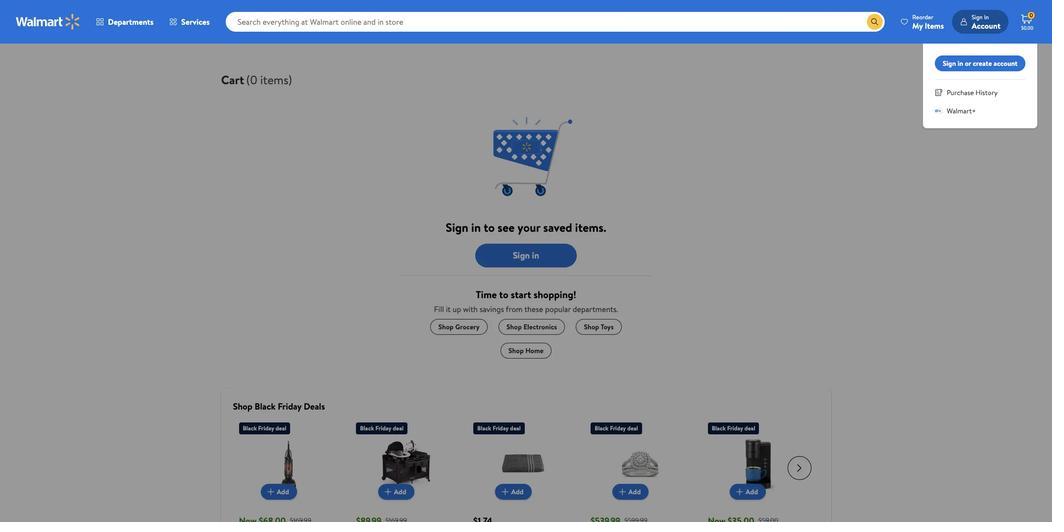 Task type: describe. For each thing, give the bounding box(es) containing it.
shop home
[[509, 346, 544, 356]]

Walmart Site-Wide search field
[[226, 12, 885, 32]]

sign for sign in to see your saved items.
[[446, 219, 469, 236]]

2 vertical spatial in
[[532, 249, 540, 261]]

4 add from the left
[[629, 487, 641, 497]]

sign in button
[[476, 244, 577, 268]]

4 black friday deal from the left
[[595, 424, 639, 433]]

5 black friday deal from the left
[[712, 424, 756, 433]]

search icon image
[[872, 18, 879, 26]]

electronics
[[524, 322, 558, 332]]

1 add from the left
[[277, 487, 289, 497]]

0
[[1030, 11, 1034, 19]]

add button for 1st add group
[[261, 484, 297, 500]]

1 vertical spatial to
[[500, 288, 509, 301]]

sign for sign in
[[513, 249, 530, 261]]

services
[[181, 16, 210, 27]]

sign for sign in account
[[973, 13, 984, 21]]

add to cart image for 2nd add group from the right
[[617, 486, 629, 498]]

1 add group from the left
[[239, 419, 339, 522]]

black for third add group from right
[[478, 424, 492, 433]]

shop for shop black friday deals
[[233, 400, 253, 413]]

add to cart image for 2nd add group
[[382, 486, 394, 498]]

add button for third add group from right
[[496, 484, 532, 500]]

cart (0 items)
[[221, 71, 292, 88]]

black for 1st add group
[[243, 424, 257, 433]]

reorder
[[913, 13, 934, 21]]

history
[[976, 88, 999, 98]]

walmart+
[[948, 106, 977, 116]]

next slide for horizontalscrollerrecommendations list image
[[788, 456, 812, 480]]

2 deal from the left
[[393, 424, 404, 433]]

add button for 2nd add group from the right
[[613, 484, 649, 500]]

5 deal from the left
[[745, 424, 756, 433]]

see
[[498, 219, 515, 236]]

sign for sign in or create account
[[944, 58, 957, 68]]

sign in or create account button
[[936, 55, 1027, 71]]

time
[[476, 288, 497, 301]]

clear search field text image
[[856, 18, 864, 26]]

these
[[525, 304, 544, 315]]

or
[[966, 58, 972, 68]]

friday for 2nd add group
[[376, 424, 392, 433]]

services button
[[162, 10, 218, 34]]

$0.00
[[1022, 24, 1034, 31]]

shopping!
[[534, 288, 577, 301]]

sign in account
[[973, 13, 1001, 31]]

account
[[995, 58, 1019, 68]]

your
[[518, 219, 541, 236]]

fill
[[434, 304, 444, 315]]

shop grocery
[[439, 322, 480, 332]]

3 add group from the left
[[474, 419, 573, 522]]

3 black friday deal from the left
[[478, 424, 521, 433]]

with
[[463, 304, 478, 315]]

in for to
[[472, 219, 481, 236]]

from
[[506, 304, 523, 315]]

home
[[526, 346, 544, 356]]

it
[[446, 304, 451, 315]]

popular
[[546, 304, 571, 315]]

(0
[[246, 71, 258, 88]]

start
[[511, 288, 532, 301]]

my
[[913, 20, 924, 31]]

items)
[[260, 71, 292, 88]]

saved
[[544, 219, 573, 236]]

shop for shop electronics
[[507, 322, 522, 332]]

reorder my items
[[913, 13, 945, 31]]

sign in
[[513, 249, 540, 261]]

sign in or create account
[[944, 58, 1019, 68]]

create
[[974, 58, 993, 68]]

purchase history link
[[936, 88, 1027, 98]]

in for or
[[958, 58, 964, 68]]

2 add group from the left
[[356, 419, 456, 522]]



Task type: locate. For each thing, give the bounding box(es) containing it.
1 horizontal spatial add to cart image
[[500, 486, 512, 498]]

purchase
[[948, 88, 975, 98]]

up
[[453, 304, 462, 315]]

sign in to see your saved items.
[[446, 219, 607, 236]]

3 add button from the left
[[496, 484, 532, 500]]

walmart+ image
[[936, 107, 944, 115]]

add to cart image
[[382, 486, 394, 498], [500, 486, 512, 498], [734, 486, 746, 498]]

walmart image
[[16, 14, 80, 30]]

in left or at right top
[[958, 58, 964, 68]]

add to cart image for first add group from the right
[[734, 486, 746, 498]]

1 deal from the left
[[276, 424, 287, 433]]

4 add group from the left
[[591, 419, 691, 522]]

sign down the 'sign in to see your saved items.'
[[513, 249, 530, 261]]

friday
[[278, 400, 302, 413], [258, 424, 274, 433], [376, 424, 392, 433], [493, 424, 509, 433], [610, 424, 626, 433], [728, 424, 744, 433]]

savings
[[480, 304, 504, 315]]

add button for first add group from the right
[[730, 484, 767, 500]]

1 black friday deal from the left
[[243, 424, 287, 433]]

to left start
[[500, 288, 509, 301]]

5 add from the left
[[746, 487, 759, 497]]

sign left or at right top
[[944, 58, 957, 68]]

add button for 2nd add group
[[378, 484, 415, 500]]

deals
[[304, 400, 325, 413]]

0 horizontal spatial add to cart image
[[265, 486, 277, 498]]

add to cart image for third add group from right
[[500, 486, 512, 498]]

shop toys
[[584, 322, 614, 332]]

to
[[484, 219, 495, 236], [500, 288, 509, 301]]

friday for 2nd add group from the right
[[610, 424, 626, 433]]

0 horizontal spatial to
[[484, 219, 495, 236]]

friday for third add group from right
[[493, 424, 509, 433]]

2 horizontal spatial in
[[958, 58, 964, 68]]

shop for shop home
[[509, 346, 524, 356]]

shop toys link
[[577, 319, 622, 335]]

add button
[[261, 484, 297, 500], [378, 484, 415, 500], [496, 484, 532, 500], [613, 484, 649, 500], [730, 484, 767, 500]]

5 add group from the left
[[708, 419, 808, 522]]

black for 2nd add group from the right
[[595, 424, 609, 433]]

in
[[985, 13, 990, 21]]

shop electronics link
[[499, 319, 565, 335]]

account
[[973, 20, 1001, 31]]

1 horizontal spatial add to cart image
[[617, 486, 629, 498]]

4 add button from the left
[[613, 484, 649, 500]]

2 add to cart image from the left
[[500, 486, 512, 498]]

0 vertical spatial to
[[484, 219, 495, 236]]

1 horizontal spatial to
[[500, 288, 509, 301]]

add
[[277, 487, 289, 497], [394, 487, 407, 497], [512, 487, 524, 497], [629, 487, 641, 497], [746, 487, 759, 497]]

friday for 1st add group
[[258, 424, 274, 433]]

to left see
[[484, 219, 495, 236]]

departments button
[[88, 10, 162, 34]]

add to cart image
[[265, 486, 277, 498], [617, 486, 629, 498]]

cart
[[221, 71, 244, 88]]

sign
[[973, 13, 984, 21], [944, 58, 957, 68], [446, 219, 469, 236], [513, 249, 530, 261]]

1 vertical spatial in
[[472, 219, 481, 236]]

departments
[[108, 16, 154, 27]]

shop home link
[[501, 343, 552, 359]]

items.
[[576, 219, 607, 236]]

0 horizontal spatial in
[[472, 219, 481, 236]]

2 horizontal spatial add to cart image
[[734, 486, 746, 498]]

shop for shop toys
[[584, 322, 600, 332]]

1 add to cart image from the left
[[265, 486, 277, 498]]

1 add to cart image from the left
[[382, 486, 394, 498]]

Search search field
[[226, 12, 885, 32]]

shop for shop grocery
[[439, 322, 454, 332]]

shop grocery link
[[431, 319, 488, 335]]

0 horizontal spatial add to cart image
[[382, 486, 394, 498]]

shop electronics
[[507, 322, 558, 332]]

empty cart image
[[467, 108, 586, 207]]

walmart+ link
[[936, 106, 1027, 116]]

0 vertical spatial in
[[958, 58, 964, 68]]

0 $0.00
[[1022, 11, 1034, 31]]

add to cart image for 1st add group
[[265, 486, 277, 498]]

sign left in
[[973, 13, 984, 21]]

grocery
[[456, 322, 480, 332]]

black friday deal
[[243, 424, 287, 433], [360, 424, 404, 433], [478, 424, 521, 433], [595, 424, 639, 433], [712, 424, 756, 433]]

black for 2nd add group
[[360, 424, 374, 433]]

items
[[926, 20, 945, 31]]

2 add to cart image from the left
[[617, 486, 629, 498]]

3 add from the left
[[512, 487, 524, 497]]

2 add from the left
[[394, 487, 407, 497]]

in down your
[[532, 249, 540, 261]]

in left see
[[472, 219, 481, 236]]

2 black friday deal from the left
[[360, 424, 404, 433]]

departments.
[[573, 304, 619, 315]]

5 add button from the left
[[730, 484, 767, 500]]

1 add button from the left
[[261, 484, 297, 500]]

friday for first add group from the right
[[728, 424, 744, 433]]

1 horizontal spatial in
[[532, 249, 540, 261]]

shop
[[439, 322, 454, 332], [507, 322, 522, 332], [584, 322, 600, 332], [509, 346, 524, 356], [233, 400, 253, 413]]

black for first add group from the right
[[712, 424, 726, 433]]

black
[[255, 400, 276, 413], [243, 424, 257, 433], [360, 424, 374, 433], [478, 424, 492, 433], [595, 424, 609, 433], [712, 424, 726, 433]]

3 add to cart image from the left
[[734, 486, 746, 498]]

4 deal from the left
[[628, 424, 639, 433]]

2 add button from the left
[[378, 484, 415, 500]]

add group
[[239, 419, 339, 522], [356, 419, 456, 522], [474, 419, 573, 522], [591, 419, 691, 522], [708, 419, 808, 522]]

toys
[[601, 322, 614, 332]]

sign left see
[[446, 219, 469, 236]]

fill it up with savings from these popular departments.
[[434, 304, 619, 315]]

3 deal from the left
[[510, 424, 521, 433]]

shop black friday deals
[[233, 400, 325, 413]]

purchase history
[[948, 88, 999, 98]]

sign inside sign in account
[[973, 13, 984, 21]]

time to start shopping!
[[476, 288, 577, 301]]

in
[[958, 58, 964, 68], [472, 219, 481, 236], [532, 249, 540, 261]]

deal
[[276, 424, 287, 433], [393, 424, 404, 433], [510, 424, 521, 433], [628, 424, 639, 433], [745, 424, 756, 433]]



Task type: vqa. For each thing, say whether or not it's contained in the screenshot.
deal associated with 4th add group from right
yes



